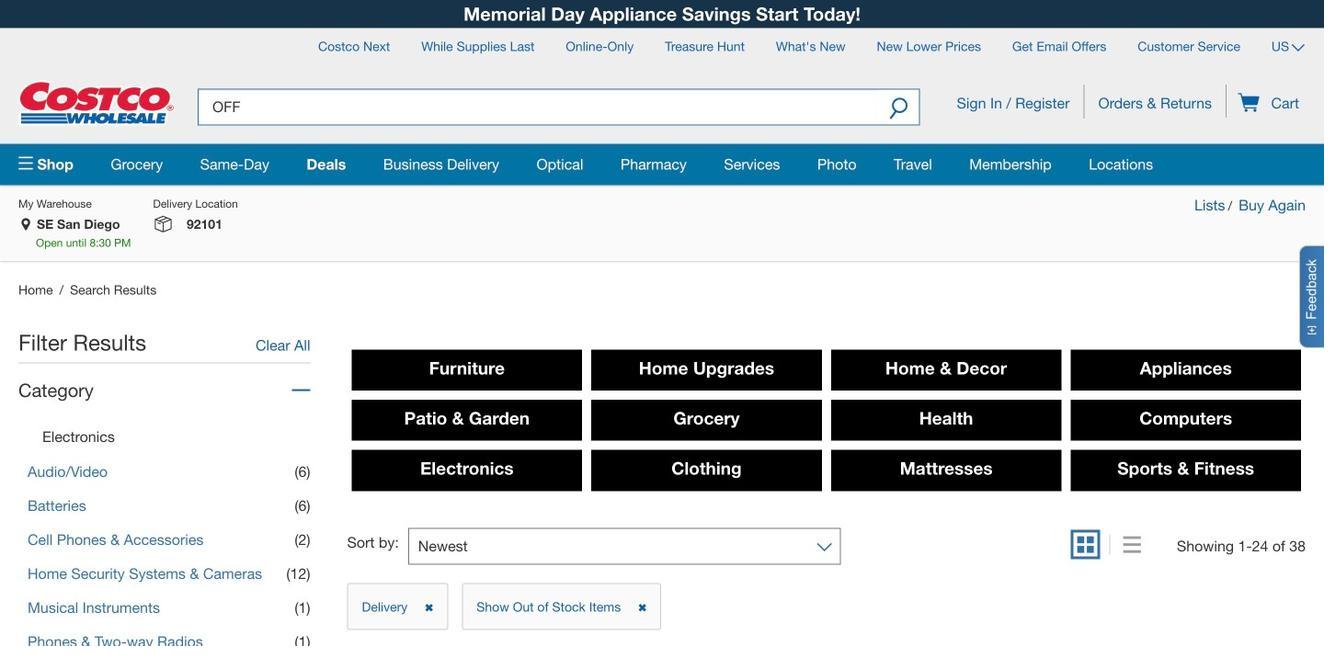 Task type: vqa. For each thing, say whether or not it's contained in the screenshot.
phone field
no



Task type: describe. For each thing, give the bounding box(es) containing it.
search image
[[889, 97, 908, 123]]

main element
[[18, 144, 1306, 185]]

list view image
[[1123, 537, 1141, 556]]



Task type: locate. For each thing, give the bounding box(es) containing it.
Search text field
[[198, 89, 878, 126], [198, 89, 878, 126]]

grid view image
[[1077, 537, 1094, 556]]

costco us homepage image
[[18, 81, 175, 126]]



